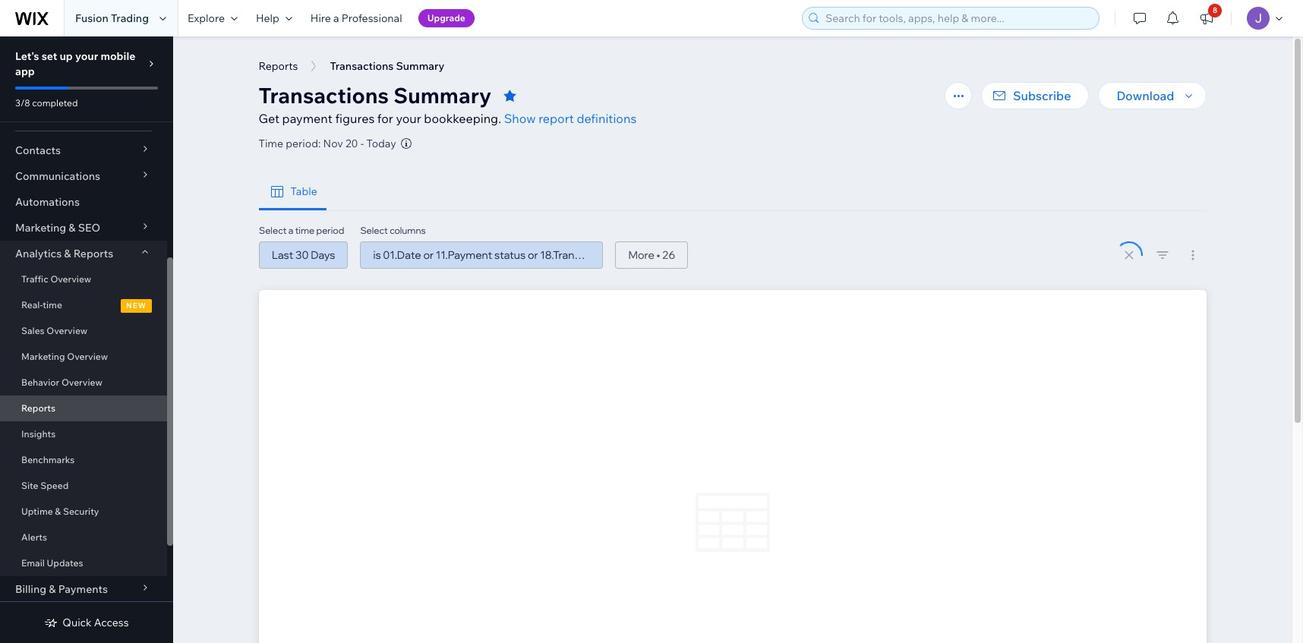Task type: locate. For each thing, give the bounding box(es) containing it.
billing & payments button
[[0, 576, 167, 602]]

billing
[[15, 583, 46, 596]]

bookkeeping.
[[424, 111, 501, 126]]

traffic overview
[[21, 273, 91, 285]]

0 vertical spatial marketing
[[15, 221, 66, 235]]

overview for traffic overview
[[50, 273, 91, 285]]

marketing
[[15, 221, 66, 235], [21, 351, 65, 362]]

-
[[361, 137, 364, 150]]

time
[[259, 137, 283, 150]]

transactions
[[330, 59, 394, 73], [259, 82, 389, 109]]

analytics
[[15, 247, 62, 261]]

hire a professional link
[[301, 0, 411, 36]]

transactions summary up for at top left
[[259, 82, 492, 109]]

overview inside "link"
[[50, 273, 91, 285]]

access
[[94, 616, 129, 630]]

sidebar element
[[0, 36, 173, 643]]

set
[[42, 49, 57, 63]]

site speed link
[[0, 473, 167, 499]]

reports down help button
[[259, 59, 298, 73]]

1 vertical spatial transactions
[[259, 82, 389, 109]]

summary inside button
[[396, 59, 444, 73]]

analytics & reports button
[[0, 241, 167, 267]]

upgrade
[[427, 12, 465, 24]]

& inside dropdown button
[[49, 583, 56, 596]]

reports
[[259, 59, 298, 73], [73, 247, 113, 261], [21, 403, 55, 414]]

updates
[[47, 557, 83, 569]]

transactions up 'payment'
[[259, 82, 389, 109]]

email
[[21, 557, 45, 569]]

& for marketing
[[69, 221, 76, 235]]

overview
[[50, 273, 91, 285], [47, 325, 87, 336], [67, 351, 108, 362], [61, 377, 102, 388]]

0 vertical spatial reports
[[259, 59, 298, 73]]

let's set up your mobile app
[[15, 49, 135, 78]]

site
[[21, 480, 38, 491]]

your right the up
[[75, 49, 98, 63]]

1 horizontal spatial reports
[[73, 247, 113, 261]]

1 vertical spatial transactions summary
[[259, 82, 492, 109]]

behavior
[[21, 377, 59, 388]]

overview down analytics & reports
[[50, 273, 91, 285]]

marketing inside popup button
[[15, 221, 66, 235]]

reports up the insights
[[21, 403, 55, 414]]

transactions summary down the professional
[[330, 59, 444, 73]]

quick
[[63, 616, 92, 630]]

overview up marketing overview
[[47, 325, 87, 336]]

marketing up analytics
[[15, 221, 66, 235]]

reports inside button
[[259, 59, 298, 73]]

0 vertical spatial summary
[[396, 59, 444, 73]]

summary
[[396, 59, 444, 73], [394, 82, 492, 109]]

0 vertical spatial transactions
[[330, 59, 394, 73]]

summary down upgrade button
[[396, 59, 444, 73]]

0 horizontal spatial your
[[75, 49, 98, 63]]

email updates link
[[0, 551, 167, 576]]

3/8 completed
[[15, 97, 78, 109]]

2 vertical spatial reports
[[21, 403, 55, 414]]

analytics & reports
[[15, 247, 113, 261]]

subscribe button
[[981, 82, 1089, 109]]

transactions down hire a professional link
[[330, 59, 394, 73]]

security
[[63, 506, 99, 517]]

your right for at top left
[[396, 111, 421, 126]]

& down marketing & seo at the left of the page
[[64, 247, 71, 261]]

Search for tools, apps, help & more... field
[[821, 8, 1094, 29]]

for
[[377, 111, 393, 126]]

overview down the sales overview link
[[67, 351, 108, 362]]

mobile
[[101, 49, 135, 63]]

marketing overview
[[21, 351, 108, 362]]

0 vertical spatial your
[[75, 49, 98, 63]]

1 horizontal spatial your
[[396, 111, 421, 126]]

reports inside dropdown button
[[73, 247, 113, 261]]

& right the uptime at the left bottom of page
[[55, 506, 61, 517]]

summary up get payment figures for your bookkeeping. show report definitions
[[394, 82, 492, 109]]

& inside popup button
[[69, 221, 76, 235]]

site speed
[[21, 480, 69, 491]]

reports for the reports link
[[21, 403, 55, 414]]

help button
[[247, 0, 301, 36]]

automations
[[15, 195, 80, 209]]

app
[[15, 65, 35, 78]]

get
[[259, 111, 280, 126]]

billing & payments
[[15, 583, 108, 596]]

benchmarks link
[[0, 447, 167, 473]]

transactions summary
[[330, 59, 444, 73], [259, 82, 492, 109]]

0 horizontal spatial reports
[[21, 403, 55, 414]]

1 vertical spatial marketing
[[21, 351, 65, 362]]

& for uptime
[[55, 506, 61, 517]]

& right 'billing'
[[49, 583, 56, 596]]

overview down marketing overview link
[[61, 377, 102, 388]]

nov
[[323, 137, 343, 150]]

your inside let's set up your mobile app
[[75, 49, 98, 63]]

0 vertical spatial transactions summary
[[330, 59, 444, 73]]

trading
[[111, 11, 149, 25]]

&
[[69, 221, 76, 235], [64, 247, 71, 261], [55, 506, 61, 517], [49, 583, 56, 596]]

your
[[75, 49, 98, 63], [396, 111, 421, 126]]

get payment figures for your bookkeeping. show report definitions
[[259, 111, 637, 126]]

show report definitions button
[[504, 109, 637, 128]]

1 vertical spatial reports
[[73, 247, 113, 261]]

& for billing
[[49, 583, 56, 596]]

& left 'seo'
[[69, 221, 76, 235]]

fusion
[[75, 11, 108, 25]]

reports down 'seo'
[[73, 247, 113, 261]]

& inside dropdown button
[[64, 247, 71, 261]]

marketing up behavior
[[21, 351, 65, 362]]

marketing & seo button
[[0, 215, 167, 241]]

2 horizontal spatial reports
[[259, 59, 298, 73]]

fusion trading
[[75, 11, 149, 25]]

speed
[[40, 480, 69, 491]]



Task type: describe. For each thing, give the bounding box(es) containing it.
definitions
[[577, 111, 637, 126]]

hire a professional
[[311, 11, 402, 25]]

up
[[60, 49, 73, 63]]

a
[[333, 11, 339, 25]]

insights
[[21, 428, 56, 440]]

1 vertical spatial summary
[[394, 82, 492, 109]]

alerts
[[21, 532, 47, 543]]

table
[[291, 185, 317, 198]]

uptime
[[21, 506, 53, 517]]

benchmarks
[[21, 454, 75, 466]]

sales
[[21, 325, 45, 336]]

transactions summary inside transactions summary button
[[330, 59, 444, 73]]

professional
[[342, 11, 402, 25]]

8
[[1213, 5, 1218, 15]]

uptime & security
[[21, 506, 99, 517]]

marketing for marketing overview
[[21, 351, 65, 362]]

completed
[[32, 97, 78, 109]]

uptime & security link
[[0, 499, 167, 525]]

traffic
[[21, 273, 48, 285]]

new
[[126, 301, 147, 311]]

hire
[[311, 11, 331, 25]]

marketing & seo
[[15, 221, 100, 235]]

today
[[366, 137, 396, 150]]

sales overview link
[[0, 318, 167, 344]]

let's
[[15, 49, 39, 63]]

real-time
[[21, 299, 62, 311]]

period:
[[286, 137, 321, 150]]

reports link
[[0, 396, 167, 422]]

seo
[[78, 221, 100, 235]]

overview for behavior overview
[[61, 377, 102, 388]]

overview for marketing overview
[[67, 351, 108, 362]]

download
[[1117, 88, 1175, 103]]

explore
[[188, 11, 225, 25]]

sales overview
[[21, 325, 87, 336]]

communications button
[[0, 163, 167, 189]]

alerts link
[[0, 525, 167, 551]]

reports button
[[251, 55, 306, 77]]

show
[[504, 111, 536, 126]]

communications
[[15, 169, 100, 183]]

3/8
[[15, 97, 30, 109]]

time
[[43, 299, 62, 311]]

behavior overview
[[21, 377, 102, 388]]

download button
[[1099, 82, 1206, 109]]

upgrade button
[[418, 9, 475, 27]]

quick access button
[[44, 616, 129, 630]]

time period: nov 20 - today
[[259, 137, 396, 150]]

marketing for marketing & seo
[[15, 221, 66, 235]]

contacts
[[15, 144, 61, 157]]

report
[[539, 111, 574, 126]]

figures
[[335, 111, 375, 126]]

payment
[[282, 111, 333, 126]]

transactions inside button
[[330, 59, 394, 73]]

help
[[256, 11, 279, 25]]

& for analytics
[[64, 247, 71, 261]]

payments
[[58, 583, 108, 596]]

overview for sales overview
[[47, 325, 87, 336]]

contacts button
[[0, 137, 167, 163]]

table button
[[259, 173, 326, 210]]

quick access
[[63, 616, 129, 630]]

subscribe
[[1013, 88, 1071, 103]]

traffic overview link
[[0, 267, 167, 292]]

real-
[[21, 299, 43, 311]]

automations link
[[0, 189, 167, 215]]

8 button
[[1190, 0, 1224, 36]]

reports for "reports" button
[[259, 59, 298, 73]]

20
[[346, 137, 358, 150]]

1 vertical spatial your
[[396, 111, 421, 126]]

marketing overview link
[[0, 344, 167, 370]]

insights link
[[0, 422, 167, 447]]

behavior overview link
[[0, 370, 167, 396]]

email updates
[[21, 557, 83, 569]]

transactions summary button
[[322, 55, 452, 77]]



